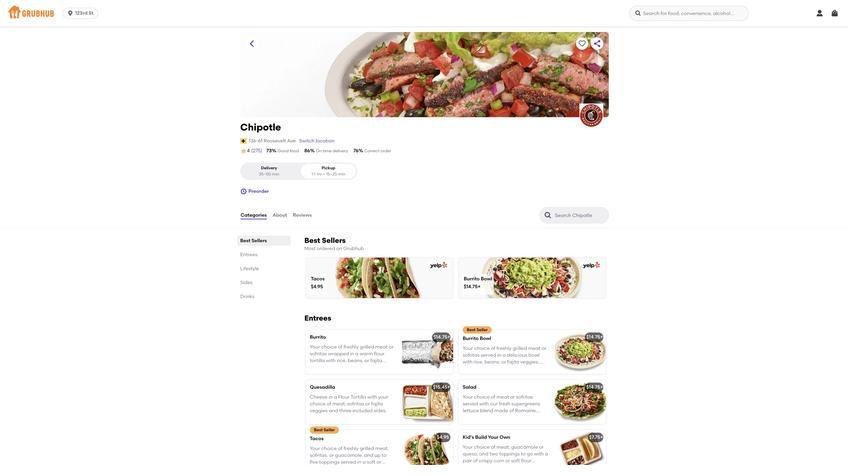 Task type: describe. For each thing, give the bounding box(es) containing it.
choice for your choice of freshly grilled meat, sofritas, or guacamole, and up to five toppings served in a soft 
[[321, 446, 337, 452]]

queso,
[[463, 452, 478, 458]]

or right fruit
[[513, 466, 517, 466]]

queso
[[531, 367, 545, 373]]

ordered
[[317, 246, 335, 252]]

76
[[354, 148, 359, 154]]

of for your choice of meat, guacamole or queso, and two toppings to go with a pair of crispy corn or soft flour tortillas.includes fruit or kid's ch
[[491, 445, 496, 451]]

share icon image
[[593, 40, 601, 48]]

tacos image
[[402, 431, 453, 466]]

delicious
[[507, 353, 527, 359]]

subscription pass image
[[240, 139, 247, 144]]

with left the rice, at the right bottom
[[463, 360, 473, 366]]

$14.75 + for salad
[[586, 385, 603, 391]]

veggies,
[[520, 360, 539, 366]]

choice inside cheese in a flour tortilla with your choice of meat, sofritas or fajita veggies and three included sides.
[[310, 402, 326, 408]]

own
[[500, 435, 510, 441]]

best seller for burrito bowl
[[467, 328, 488, 333]]

fajita inside cheese in a flour tortilla with your choice of meat, sofritas or fajita veggies and three included sides.
[[371, 402, 383, 408]]

kid's
[[463, 435, 474, 441]]

save this restaurant image
[[578, 40, 586, 48]]

best for sides
[[240, 238, 251, 244]]

reviews
[[293, 213, 312, 218]]

pickup
[[322, 166, 335, 171]]

roosevelt
[[264, 138, 286, 144]]

fajita inside "your choice of freshly grilled meat or sofritas served in a delicious bowl with rice, beans, or fajita veggies, and topped with guac, salsa, queso blanco, sour cream or cheese."
[[507, 360, 519, 366]]

time
[[323, 149, 332, 154]]

switch
[[299, 138, 315, 144]]

with inside cheese in a flour tortilla with your choice of meat, sofritas or fajita veggies and three included sides.
[[367, 395, 377, 401]]

of up tortillas.includes
[[473, 459, 478, 465]]

caret left icon image
[[248, 40, 256, 48]]

good
[[278, 149, 289, 154]]

of for your choice of freshly grilled meat or sofritas served in a delicious bowl with rice, beans, or fajita veggies, and topped with guac, salsa, queso blanco, sour cream or cheese.
[[491, 346, 496, 352]]

switch location
[[299, 138, 335, 144]]

Search for food, convenience, alcohol... search field
[[629, 6, 749, 21]]

burrito bowl $14.75 +
[[464, 276, 492, 290]]

most
[[304, 246, 316, 252]]

mi
[[317, 172, 322, 177]]

cheese
[[310, 395, 328, 401]]

your for your choice of freshly grilled meat, sofritas, or guacamole, and up to five toppings served in a soft 
[[310, 446, 320, 452]]

86
[[304, 148, 310, 154]]

+ for burrito
[[448, 335, 450, 341]]

61
[[258, 138, 263, 144]]

lifestyle
[[240, 266, 259, 272]]

your
[[378, 395, 388, 401]]

kid's build your own
[[463, 435, 510, 441]]

on time delivery
[[316, 149, 348, 154]]

or down guac,
[[509, 374, 513, 380]]

a inside your choice of meat, guacamole or queso, and two toppings to go with a pair of crispy corn or soft flour tortillas.includes fruit or kid's ch
[[545, 452, 548, 458]]

grubhub
[[343, 246, 364, 252]]

(275)
[[251, 148, 262, 154]]

salsa,
[[517, 367, 530, 373]]

meat
[[528, 346, 541, 352]]

your choice of meat, guacamole or queso, and two toppings to go with a pair of crispy corn or soft flour tortillas.includes fruit or kid's ch
[[463, 445, 548, 466]]

crispy
[[479, 459, 493, 465]]

best for $4.95
[[314, 429, 323, 433]]

toppings inside 'your choice of freshly grilled meat, sofritas, or guacamole, and up to five toppings served in a soft'
[[319, 460, 340, 466]]

served inside "your choice of freshly grilled meat or sofritas served in a delicious bowl with rice, beans, or fajita veggies, and topped with guac, salsa, queso blanco, sour cream or cheese."
[[481, 353, 496, 359]]

guacamole
[[511, 445, 538, 451]]

best inside best sellers most ordered on grubhub
[[304, 237, 320, 245]]

tortillas.includes
[[463, 466, 501, 466]]

guacamole,
[[335, 453, 363, 459]]

quesadilla
[[310, 385, 335, 391]]

star icon image
[[240, 148, 247, 155]]

a inside 'your choice of freshly grilled meat, sofritas, or guacamole, and up to five toppings served in a soft'
[[363, 460, 366, 466]]

and inside cheese in a flour tortilla with your choice of meat, sofritas or fajita veggies and three included sides.
[[329, 409, 338, 414]]

$14.75 + for burrito
[[434, 335, 450, 341]]

burrito for burrito bowl
[[463, 336, 479, 342]]

or inside 'your choice of freshly grilled meat, sofritas, or guacamole, and up to five toppings served in a soft'
[[329, 453, 334, 459]]

seller for burrito bowl
[[477, 328, 488, 333]]

salad image
[[555, 381, 606, 425]]

tacos for tacos $4.95
[[311, 276, 325, 282]]

or up fruit
[[505, 459, 510, 465]]

•
[[323, 172, 325, 177]]

bowl for burrito bowl
[[480, 336, 491, 342]]

pickup 1.1 mi • 15–25 min
[[312, 166, 346, 177]]

chipotle  logo image
[[580, 104, 604, 128]]

beans,
[[485, 360, 500, 366]]

$7.75 +
[[589, 435, 603, 441]]

or right meat
[[542, 346, 547, 352]]

136-61 roosevelt ave button
[[249, 137, 296, 145]]

go
[[527, 452, 533, 458]]

food
[[290, 149, 299, 154]]

corn
[[494, 459, 504, 465]]

cheese.
[[515, 374, 532, 380]]

guac,
[[502, 367, 516, 373]]

your for your choice of freshly grilled meat or sofritas served in a delicious bowl with rice, beans, or fajita veggies, and topped with guac, salsa, queso blanco, sour cream or cheese.
[[463, 346, 473, 352]]

search icon image
[[544, 212, 552, 220]]

pair
[[463, 459, 472, 465]]

delivery 35–50 min
[[259, 166, 279, 177]]

a inside cheese in a flour tortilla with your choice of meat, sofritas or fajita veggies and three included sides.
[[334, 395, 337, 401]]

$15.45
[[433, 385, 448, 391]]

a inside "your choice of freshly grilled meat or sofritas served in a delicious bowl with rice, beans, or fajita veggies, and topped with guac, salsa, queso blanco, sour cream or cheese."
[[503, 353, 506, 359]]

4
[[247, 148, 250, 154]]

delivery
[[261, 166, 277, 171]]

soft inside your choice of meat, guacamole or queso, and two toppings to go with a pair of crispy corn or soft flour tortillas.includes fruit or kid's ch
[[511, 459, 520, 465]]

meat, inside your choice of meat, guacamole or queso, and two toppings to go with a pair of crispy corn or soft flour tortillas.includes fruit or kid's ch
[[497, 445, 510, 451]]

burrito for burrito bowl $14.75 +
[[464, 276, 480, 282]]

location
[[316, 138, 335, 144]]

about button
[[272, 203, 287, 228]]

chipotle
[[240, 122, 281, 133]]

burrito bowl
[[463, 336, 491, 342]]

save this restaurant button
[[576, 38, 588, 50]]

sofritas inside cheese in a flour tortilla with your choice of meat, sofritas or fajita veggies and three included sides.
[[347, 402, 364, 408]]

five
[[310, 460, 318, 466]]

two
[[490, 452, 498, 458]]

flour
[[521, 459, 532, 465]]

up
[[375, 453, 381, 459]]

switch location button
[[299, 137, 335, 145]]

burrito for burrito
[[310, 335, 326, 341]]

sofritas,
[[310, 453, 328, 459]]

fruit
[[502, 466, 512, 466]]

categories
[[241, 213, 267, 218]]

and inside your choice of meat, guacamole or queso, and two toppings to go with a pair of crispy corn or soft flour tortillas.includes fruit or kid's ch
[[479, 452, 489, 458]]

veggies
[[310, 409, 328, 414]]

136-
[[249, 138, 258, 144]]

option group containing delivery 35–50 min
[[240, 163, 357, 180]]

bowl
[[529, 353, 540, 359]]

preorder button
[[240, 186, 269, 198]]

meat, inside 'your choice of freshly grilled meat, sofritas, or guacamole, and up to five toppings served in a soft'
[[375, 446, 389, 452]]

+ for salad
[[600, 385, 603, 391]]

yelp image for burrito bowl
[[582, 263, 600, 269]]



Task type: locate. For each thing, give the bounding box(es) containing it.
1 horizontal spatial sellers
[[322, 237, 346, 245]]

+ inside "burrito bowl $14.75 +"
[[478, 284, 481, 290]]

a down guacamole,
[[363, 460, 366, 466]]

0 horizontal spatial soft
[[367, 460, 376, 466]]

0 horizontal spatial freshly
[[344, 446, 359, 452]]

soft inside 'your choice of freshly grilled meat, sofritas, or guacamole, and up to five toppings served in a soft'
[[367, 460, 376, 466]]

1 horizontal spatial $4.95
[[437, 435, 449, 441]]

soft
[[511, 459, 520, 465], [367, 460, 376, 466]]

topped
[[473, 367, 490, 373]]

0 vertical spatial fajita
[[507, 360, 519, 366]]

of up veggies
[[327, 402, 331, 408]]

a
[[503, 353, 506, 359], [334, 395, 337, 401], [545, 452, 548, 458], [363, 460, 366, 466]]

choice for your choice of meat, guacamole or queso, and two toppings to go with a pair of crispy corn or soft flour tortillas.includes fruit or kid's ch
[[474, 445, 490, 451]]

1 horizontal spatial freshly
[[497, 346, 512, 352]]

your up sofritas,
[[310, 446, 320, 452]]

sour
[[481, 374, 491, 380]]

min right 15–25
[[338, 172, 346, 177]]

1 horizontal spatial in
[[357, 460, 361, 466]]

2 horizontal spatial meat,
[[497, 445, 510, 451]]

0 vertical spatial bowl
[[481, 276, 492, 282]]

1 vertical spatial grilled
[[360, 446, 374, 452]]

tacos $4.95
[[311, 276, 325, 290]]

1 horizontal spatial grilled
[[513, 346, 527, 352]]

1 vertical spatial tacos
[[310, 437, 324, 443]]

1 vertical spatial in
[[329, 395, 333, 401]]

0 horizontal spatial grilled
[[360, 446, 374, 452]]

good food
[[278, 149, 299, 154]]

bowl inside "burrito bowl $14.75 +"
[[481, 276, 492, 282]]

1 vertical spatial fajita
[[371, 402, 383, 408]]

sellers down the categories button
[[252, 238, 267, 244]]

35–50
[[259, 172, 271, 177]]

min inside delivery 35–50 min
[[272, 172, 279, 177]]

choice inside 'your choice of freshly grilled meat, sofritas, or guacamole, and up to five toppings served in a soft'
[[321, 446, 337, 452]]

and up blanco,
[[463, 367, 472, 373]]

freshly inside 'your choice of freshly grilled meat, sofritas, or guacamole, and up to five toppings served in a soft'
[[344, 446, 359, 452]]

best down the categories button
[[240, 238, 251, 244]]

your up queso,
[[463, 445, 473, 451]]

seller
[[477, 328, 488, 333], [324, 429, 335, 433]]

1 horizontal spatial best seller
[[467, 328, 488, 333]]

delivery
[[333, 149, 348, 154]]

of up two
[[491, 445, 496, 451]]

your left own
[[488, 435, 499, 441]]

0 horizontal spatial toppings
[[319, 460, 340, 466]]

option group
[[240, 163, 357, 180]]

a right go
[[545, 452, 548, 458]]

your choice of freshly grilled meat or sofritas served in a delicious bowl with rice, beans, or fajita veggies, and topped with guac, salsa, queso blanco, sour cream or cheese.
[[463, 346, 547, 380]]

best seller
[[467, 328, 488, 333], [314, 429, 335, 433]]

choice inside your choice of meat, guacamole or queso, and two toppings to go with a pair of crispy corn or soft flour tortillas.includes fruit or kid's ch
[[474, 445, 490, 451]]

1 horizontal spatial soft
[[511, 459, 520, 465]]

to left go
[[521, 452, 526, 458]]

1 yelp image from the left
[[429, 263, 447, 269]]

blanco,
[[463, 374, 480, 380]]

sellers for best sellers most ordered on grubhub
[[322, 237, 346, 245]]

preorder
[[249, 189, 269, 195]]

1 vertical spatial toppings
[[319, 460, 340, 466]]

your down burrito bowl
[[463, 346, 473, 352]]

1 vertical spatial entrees
[[304, 315, 331, 323]]

burrito
[[464, 276, 480, 282], [310, 335, 326, 341], [463, 336, 479, 342]]

your inside "your choice of freshly grilled meat or sofritas served in a delicious bowl with rice, beans, or fajita veggies, and topped with guac, salsa, queso blanco, sour cream or cheese."
[[463, 346, 473, 352]]

1 horizontal spatial to
[[521, 452, 526, 458]]

1 vertical spatial sofritas
[[347, 402, 364, 408]]

0 horizontal spatial sellers
[[252, 238, 267, 244]]

choice for your choice of freshly grilled meat or sofritas served in a delicious bowl with rice, beans, or fajita veggies, and topped with guac, salsa, queso blanco, sour cream or cheese.
[[474, 346, 490, 352]]

yelp image for tacos
[[429, 263, 447, 269]]

categories button
[[240, 203, 267, 228]]

0 vertical spatial best seller
[[467, 328, 488, 333]]

choice down cheese
[[310, 402, 326, 408]]

with left your
[[367, 395, 377, 401]]

2 yelp image from the left
[[582, 263, 600, 269]]

best seller up burrito bowl
[[467, 328, 488, 333]]

grilled for meat
[[513, 346, 527, 352]]

sides.
[[374, 409, 387, 414]]

1 horizontal spatial entrees
[[304, 315, 331, 323]]

1 horizontal spatial seller
[[477, 328, 488, 333]]

toppings up fruit
[[499, 452, 520, 458]]

of inside "your choice of freshly grilled meat or sofritas served in a delicious bowl with rice, beans, or fajita veggies, and topped with guac, salsa, queso blanco, sour cream or cheese."
[[491, 346, 496, 352]]

grilled inside "your choice of freshly grilled meat or sofritas served in a delicious bowl with rice, beans, or fajita veggies, and topped with guac, salsa, queso blanco, sour cream or cheese."
[[513, 346, 527, 352]]

1 vertical spatial freshly
[[344, 446, 359, 452]]

with inside your choice of meat, guacamole or queso, and two toppings to go with a pair of crispy corn or soft flour tortillas.includes fruit or kid's ch
[[534, 452, 544, 458]]

0 horizontal spatial yelp image
[[429, 263, 447, 269]]

best
[[304, 237, 320, 245], [240, 238, 251, 244], [467, 328, 476, 333], [314, 429, 323, 433]]

bowl for burrito bowl $14.75 +
[[481, 276, 492, 282]]

0 vertical spatial entrees
[[240, 252, 258, 258]]

burrito image
[[402, 331, 453, 375]]

in up beans,
[[497, 353, 502, 359]]

or right sofritas,
[[329, 453, 334, 459]]

your inside 'your choice of freshly grilled meat, sofritas, or guacamole, and up to five toppings served in a soft'
[[310, 446, 320, 452]]

sellers inside best sellers most ordered on grubhub
[[322, 237, 346, 245]]

freshly for and
[[344, 446, 359, 452]]

0 vertical spatial tacos
[[311, 276, 325, 282]]

soft up kid's
[[511, 459, 520, 465]]

best for $14.75
[[467, 328, 476, 333]]

with up cream
[[491, 367, 501, 373]]

0 horizontal spatial min
[[272, 172, 279, 177]]

2 horizontal spatial in
[[497, 353, 502, 359]]

of up beans,
[[491, 346, 496, 352]]

sides
[[240, 280, 253, 286]]

73
[[267, 148, 272, 154]]

freshly for in
[[497, 346, 512, 352]]

st
[[89, 10, 93, 16]]

grilled for meat,
[[360, 446, 374, 452]]

2 vertical spatial in
[[357, 460, 361, 466]]

meat, inside cheese in a flour tortilla with your choice of meat, sofritas or fajita veggies and three included sides.
[[332, 402, 346, 408]]

0 vertical spatial $4.95
[[311, 284, 323, 290]]

choice
[[474, 346, 490, 352], [310, 402, 326, 408], [474, 445, 490, 451], [321, 446, 337, 452]]

and
[[463, 367, 472, 373], [329, 409, 338, 414], [479, 452, 489, 458], [364, 453, 373, 459]]

in inside cheese in a flour tortilla with your choice of meat, sofritas or fajita veggies and three included sides.
[[329, 395, 333, 401]]

sofritas down 'tortilla' in the bottom of the page
[[347, 402, 364, 408]]

in down guacamole,
[[357, 460, 361, 466]]

1.1
[[312, 172, 316, 177]]

on
[[316, 149, 322, 154]]

served up beans,
[[481, 353, 496, 359]]

sofritas up the rice, at the right bottom
[[463, 353, 480, 359]]

served down guacamole,
[[341, 460, 356, 466]]

seller down veggies
[[324, 429, 335, 433]]

toppings down sofritas,
[[319, 460, 340, 466]]

0 vertical spatial freshly
[[497, 346, 512, 352]]

ave
[[287, 138, 296, 144]]

min
[[272, 172, 279, 177], [338, 172, 346, 177]]

correct order
[[364, 149, 391, 154]]

1 horizontal spatial fajita
[[507, 360, 519, 366]]

freshly up delicious
[[497, 346, 512, 352]]

and inside 'your choice of freshly grilled meat, sofritas, or guacamole, and up to five toppings served in a soft'
[[364, 453, 373, 459]]

in inside 'your choice of freshly grilled meat, sofritas, or guacamole, and up to five toppings served in a soft'
[[357, 460, 361, 466]]

salad
[[463, 385, 477, 391]]

123rd st
[[75, 10, 93, 16]]

your inside your choice of meat, guacamole or queso, and two toppings to go with a pair of crispy corn or soft flour tortillas.includes fruit or kid's ch
[[463, 445, 473, 451]]

cheese in a flour tortilla with your choice of meat, sofritas or fajita veggies and three included sides.
[[310, 395, 388, 414]]

sellers for best sellers
[[252, 238, 267, 244]]

in inside "your choice of freshly grilled meat or sofritas served in a delicious bowl with rice, beans, or fajita veggies, and topped with guac, salsa, queso blanco, sour cream or cheese."
[[497, 353, 502, 359]]

0 horizontal spatial meat,
[[332, 402, 346, 408]]

meat, down own
[[497, 445, 510, 451]]

fajita up sides. at the bottom
[[371, 402, 383, 408]]

choice down burrito bowl
[[474, 346, 490, 352]]

+ for quesadilla
[[448, 385, 450, 391]]

meat, down flour
[[332, 402, 346, 408]]

served inside 'your choice of freshly grilled meat, sofritas, or guacamole, and up to five toppings served in a soft'
[[341, 460, 356, 466]]

svg image
[[67, 10, 74, 17]]

sofritas inside "your choice of freshly grilled meat or sofritas served in a delicious bowl with rice, beans, or fajita veggies, and topped with guac, salsa, queso blanco, sour cream or cheese."
[[463, 353, 480, 359]]

yelp image
[[429, 263, 447, 269], [582, 263, 600, 269]]

1 vertical spatial bowl
[[480, 336, 491, 342]]

freshly up guacamole,
[[344, 446, 359, 452]]

or up included
[[365, 402, 370, 408]]

0 vertical spatial toppings
[[499, 452, 520, 458]]

$7.75
[[589, 435, 600, 441]]

about
[[273, 213, 287, 218]]

and left "three"
[[329, 409, 338, 414]]

$14.75 +
[[434, 335, 450, 341], [586, 335, 603, 341], [586, 385, 603, 391]]

grilled
[[513, 346, 527, 352], [360, 446, 374, 452]]

of inside cheese in a flour tortilla with your choice of meat, sofritas or fajita veggies and three included sides.
[[327, 402, 331, 408]]

and left "up" on the left bottom of the page
[[364, 453, 373, 459]]

best sellers
[[240, 238, 267, 244]]

0 horizontal spatial in
[[329, 395, 333, 401]]

1 min from the left
[[272, 172, 279, 177]]

rice,
[[474, 360, 484, 366]]

served
[[481, 353, 496, 359], [341, 460, 356, 466]]

burrito bowl image
[[555, 331, 606, 375]]

choice inside "your choice of freshly grilled meat or sofritas served in a delicious bowl with rice, beans, or fajita veggies, and topped with guac, salsa, queso blanco, sour cream or cheese."
[[474, 346, 490, 352]]

0 horizontal spatial entrees
[[240, 252, 258, 258]]

build
[[475, 435, 487, 441]]

to inside your choice of meat, guacamole or queso, and two toppings to go with a pair of crispy corn or soft flour tortillas.includes fruit or kid's ch
[[521, 452, 526, 458]]

123rd
[[75, 10, 88, 16]]

0 horizontal spatial to
[[382, 453, 387, 459]]

soft down "up" on the left bottom of the page
[[367, 460, 376, 466]]

1 horizontal spatial meat,
[[375, 446, 389, 452]]

cream
[[492, 374, 508, 380]]

your choice of freshly grilled meat, sofritas, or guacamole, and up to five toppings served in a soft 
[[310, 446, 389, 466]]

drinks
[[240, 294, 254, 300]]

kid's
[[519, 466, 529, 466]]

svg image inside preorder button
[[240, 188, 247, 195]]

and inside "your choice of freshly grilled meat or sofritas served in a delicious bowl with rice, beans, or fajita veggies, and topped with guac, salsa, queso blanco, sour cream or cheese."
[[463, 367, 472, 373]]

or inside cheese in a flour tortilla with your choice of meat, sofritas or fajita veggies and three included sides.
[[365, 402, 370, 408]]

svg image
[[816, 9, 824, 17], [831, 9, 839, 17], [635, 10, 642, 17], [240, 188, 247, 195]]

best up most
[[304, 237, 320, 245]]

burrito inside "burrito bowl $14.75 +"
[[464, 276, 480, 282]]

0 horizontal spatial fajita
[[371, 402, 383, 408]]

0 vertical spatial sofritas
[[463, 353, 480, 359]]

on
[[336, 246, 342, 252]]

+ for kid's build your own
[[600, 435, 603, 441]]

$15.45 +
[[433, 385, 450, 391]]

seller up burrito bowl
[[477, 328, 488, 333]]

of inside 'your choice of freshly grilled meat, sofritas, or guacamole, and up to five toppings served in a soft'
[[338, 446, 343, 452]]

grilled inside 'your choice of freshly grilled meat, sofritas, or guacamole, and up to five toppings served in a soft'
[[360, 446, 374, 452]]

or up guac,
[[501, 360, 506, 366]]

meat,
[[332, 402, 346, 408], [497, 445, 510, 451], [375, 446, 389, 452]]

136-61 roosevelt ave
[[249, 138, 296, 144]]

freshly
[[497, 346, 512, 352], [344, 446, 359, 452]]

choice up sofritas,
[[321, 446, 337, 452]]

flour
[[338, 395, 350, 401]]

order
[[381, 149, 391, 154]]

fajita down delicious
[[507, 360, 519, 366]]

a left flour
[[334, 395, 337, 401]]

min inside pickup 1.1 mi • 15–25 min
[[338, 172, 346, 177]]

best seller down veggies
[[314, 429, 335, 433]]

tacos down most
[[311, 276, 325, 282]]

included
[[353, 409, 373, 414]]

1 horizontal spatial toppings
[[499, 452, 520, 458]]

kid's build your own image
[[555, 431, 606, 466]]

a left delicious
[[503, 353, 506, 359]]

freshly inside "your choice of freshly grilled meat or sofritas served in a delicious bowl with rice, beans, or fajita veggies, and topped with guac, salsa, queso blanco, sour cream or cheese."
[[497, 346, 512, 352]]

0 horizontal spatial seller
[[324, 429, 335, 433]]

toppings
[[499, 452, 520, 458], [319, 460, 340, 466]]

$14.75 inside "burrito bowl $14.75 +"
[[464, 284, 478, 290]]

0 horizontal spatial $4.95
[[311, 284, 323, 290]]

of up guacamole,
[[338, 446, 343, 452]]

toppings inside your choice of meat, guacamole or queso, and two toppings to go with a pair of crispy corn or soft flour tortillas.includes fruit or kid's ch
[[499, 452, 520, 458]]

best down veggies
[[314, 429, 323, 433]]

tacos up sofritas,
[[310, 437, 324, 443]]

reviews button
[[293, 203, 312, 228]]

$14.75
[[464, 284, 478, 290], [434, 335, 448, 341], [586, 335, 600, 341], [586, 385, 600, 391]]

grilled up guacamole,
[[360, 446, 374, 452]]

1 horizontal spatial yelp image
[[582, 263, 600, 269]]

to right "up" on the left bottom of the page
[[382, 453, 387, 459]]

sellers up on
[[322, 237, 346, 245]]

to
[[521, 452, 526, 458], [382, 453, 387, 459]]

0 horizontal spatial best seller
[[314, 429, 335, 433]]

meat, up "up" on the left bottom of the page
[[375, 446, 389, 452]]

with right go
[[534, 452, 544, 458]]

1 vertical spatial $4.95
[[437, 435, 449, 441]]

best up burrito bowl
[[467, 328, 476, 333]]

2 min from the left
[[338, 172, 346, 177]]

Search Chipotle  search field
[[554, 213, 607, 219]]

seller for tacos
[[324, 429, 335, 433]]

$4.95 inside the tacos $4.95
[[311, 284, 323, 290]]

main navigation navigation
[[0, 0, 849, 27]]

your for your choice of meat, guacamole or queso, and two toppings to go with a pair of crispy corn or soft flour tortillas.includes fruit or kid's ch
[[463, 445, 473, 451]]

1 vertical spatial served
[[341, 460, 356, 466]]

0 horizontal spatial served
[[341, 460, 356, 466]]

of
[[491, 346, 496, 352], [327, 402, 331, 408], [491, 445, 496, 451], [338, 446, 343, 452], [473, 459, 478, 465]]

1 horizontal spatial sofritas
[[463, 353, 480, 359]]

to inside 'your choice of freshly grilled meat, sofritas, or guacamole, and up to five toppings served in a soft'
[[382, 453, 387, 459]]

and up crispy
[[479, 452, 489, 458]]

choice down build on the right of the page
[[474, 445, 490, 451]]

1 horizontal spatial min
[[338, 172, 346, 177]]

0 vertical spatial seller
[[477, 328, 488, 333]]

tacos for tacos
[[310, 437, 324, 443]]

tortilla
[[351, 395, 366, 401]]

best seller for tacos
[[314, 429, 335, 433]]

0 vertical spatial grilled
[[513, 346, 527, 352]]

0 vertical spatial served
[[481, 353, 496, 359]]

min down delivery
[[272, 172, 279, 177]]

in right cheese
[[329, 395, 333, 401]]

three
[[339, 409, 351, 414]]

bowl
[[481, 276, 492, 282], [480, 336, 491, 342]]

of for your choice of freshly grilled meat, sofritas, or guacamole, and up to five toppings served in a soft 
[[338, 446, 343, 452]]

grilled up delicious
[[513, 346, 527, 352]]

0 vertical spatial in
[[497, 353, 502, 359]]

quesadilla image
[[402, 381, 453, 425]]

1 horizontal spatial served
[[481, 353, 496, 359]]

0 horizontal spatial sofritas
[[347, 402, 364, 408]]

15–25
[[326, 172, 337, 177]]

1 vertical spatial best seller
[[314, 429, 335, 433]]

1 vertical spatial seller
[[324, 429, 335, 433]]

or right guacamole
[[539, 445, 544, 451]]



Task type: vqa. For each thing, say whether or not it's contained in the screenshot.
the middle off
no



